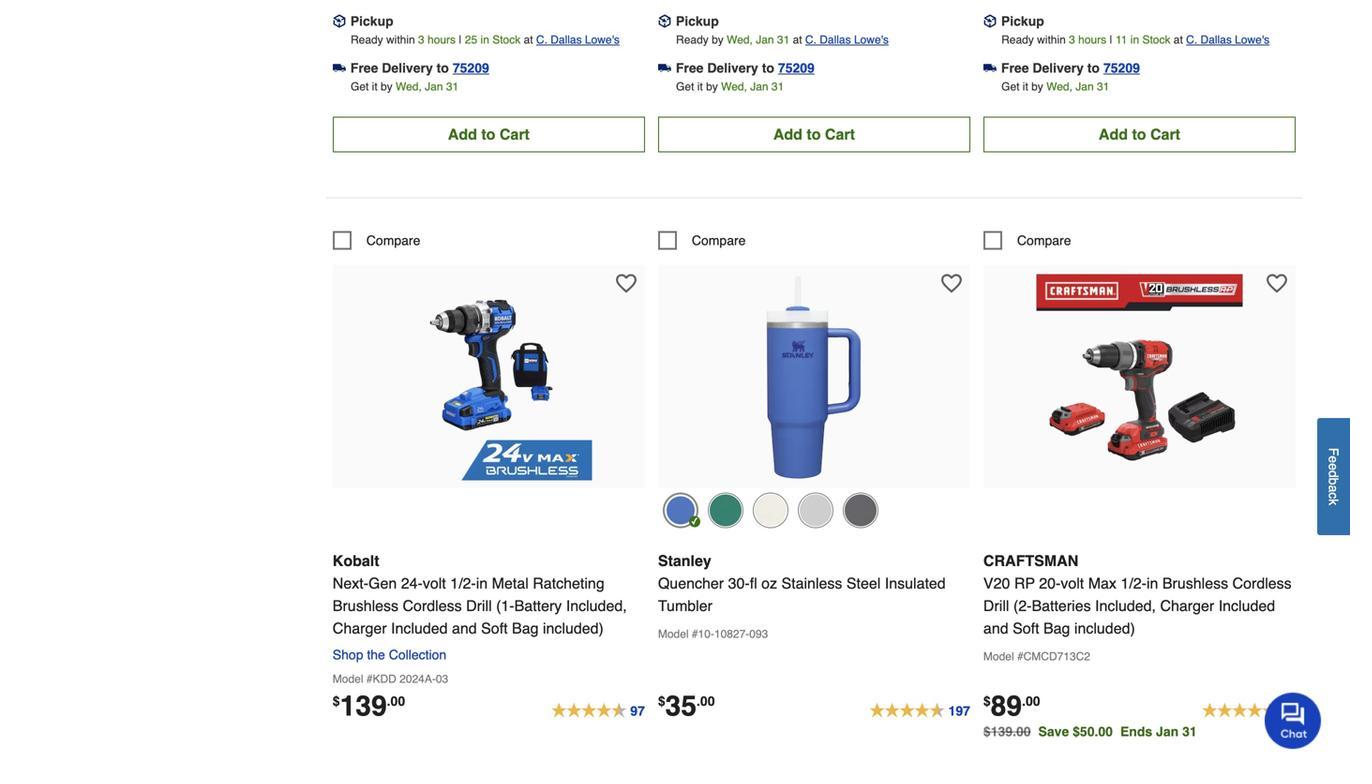 Task type: locate. For each thing, give the bounding box(es) containing it.
2 horizontal spatial get
[[1002, 80, 1020, 93]]

03
[[436, 673, 449, 686]]

0 vertical spatial charger
[[1161, 597, 1215, 615]]

1 horizontal spatial brushless
[[1163, 575, 1229, 592]]

75209 button
[[453, 59, 489, 77], [778, 59, 815, 77], [1104, 59, 1140, 77]]

1 included) from the left
[[543, 620, 604, 637]]

1 horizontal spatial volt
[[1061, 575, 1084, 592]]

1 horizontal spatial pickup image
[[984, 15, 997, 28]]

3 for 11
[[1069, 33, 1076, 46]]

35
[[666, 690, 697, 723]]

# up $ 89 .00
[[1018, 650, 1024, 663]]

soft down (2-
[[1013, 620, 1040, 637]]

in inside kobalt next-gen 24-volt 1/2-in metal ratcheting brushless cordless drill (1-battery included, charger included and soft bag included)
[[476, 575, 488, 592]]

1 horizontal spatial 75209 button
[[778, 59, 815, 77]]

3 left 11
[[1069, 33, 1076, 46]]

stock for 11
[[1143, 33, 1171, 46]]

1 horizontal spatial at
[[793, 33, 802, 46]]

2 compare from the left
[[692, 233, 746, 248]]

the
[[367, 648, 385, 663]]

1 get from the left
[[351, 80, 369, 93]]

3 it from the left
[[1023, 80, 1029, 93]]

volt inside craftsman v20 rp 20-volt max 1/2-in brushless cordless drill (2-batteries included, charger included and soft bag included)
[[1061, 575, 1084, 592]]

75209 button down the '25'
[[453, 59, 489, 77]]

.00 for 35
[[697, 694, 715, 709]]

lowe's
[[585, 33, 620, 46], [854, 33, 889, 46], [1235, 33, 1270, 46]]

gen
[[369, 575, 397, 592]]

0 vertical spatial included
[[1219, 597, 1276, 615]]

1 horizontal spatial within
[[1037, 33, 1066, 46]]

in right max
[[1147, 575, 1159, 592]]

included) inside kobalt next-gen 24-volt 1/2-in metal ratcheting brushless cordless drill (1-battery included, charger included and soft bag included)
[[543, 620, 604, 637]]

3 75209 button from the left
[[1104, 59, 1140, 77]]

c
[[1327, 492, 1342, 499]]

within left the '25'
[[386, 33, 415, 46]]

soft inside kobalt next-gen 24-volt 1/2-in metal ratcheting brushless cordless drill (1-battery included, charger included and soft bag included)
[[481, 620, 508, 637]]

75209 button down "ready by wed, jan 31 at c. dallas lowe's"
[[778, 59, 815, 77]]

2 horizontal spatial #
[[1018, 650, 1024, 663]]

1 dallas from the left
[[551, 33, 582, 46]]

model # kdd 2024a-03
[[333, 673, 449, 686]]

0 horizontal spatial heart outline image
[[616, 273, 637, 294]]

delivery for ready within 3 hours | 11 in stock at c. dallas lowe's
[[1033, 60, 1084, 75]]

0 horizontal spatial 75209
[[453, 60, 489, 75]]

1 horizontal spatial add to cart
[[774, 126, 855, 143]]

drill left (1-
[[466, 597, 492, 615]]

75209 down the '25'
[[453, 60, 489, 75]]

0 horizontal spatial at
[[524, 33, 533, 46]]

3 add to cart button from the left
[[984, 117, 1296, 152]]

20-
[[1039, 575, 1061, 592]]

pickup image
[[333, 15, 346, 28], [984, 15, 997, 28]]

1 horizontal spatial included)
[[1075, 620, 1136, 637]]

1 horizontal spatial charger
[[1161, 597, 1215, 615]]

free delivery to 75209 down "ready by wed, jan 31 at c. dallas lowe's"
[[676, 60, 815, 75]]

compare
[[367, 233, 421, 248], [692, 233, 746, 248], [1018, 233, 1072, 248]]

pickup image for ready within 3 hours | 25 in stock at c. dallas lowe's
[[333, 15, 346, 28]]

brushless
[[1163, 575, 1229, 592], [333, 597, 399, 615]]

0 horizontal spatial |
[[459, 33, 462, 46]]

hours
[[428, 33, 456, 46], [1079, 33, 1107, 46]]

kobalt kdd 2024a-03 next-gen 24-volt 1/2-in metal ratcheting brushless cordless drill (1-battery included, charger included and soft bag included) image
[[386, 274, 592, 481]]

1 horizontal spatial and
[[984, 620, 1009, 637]]

1 horizontal spatial delivery
[[707, 60, 759, 75]]

dallas
[[551, 33, 582, 46], [820, 33, 851, 46], [1201, 33, 1232, 46]]

get it by wed, jan 31
[[351, 80, 459, 93], [676, 80, 784, 93], [1002, 80, 1110, 93]]

.00 up was price $139.00 'element'
[[1022, 694, 1041, 709]]

jan for ready by wed, jan 31 at c. dallas lowe's
[[751, 80, 769, 93]]

2 dallas from the left
[[820, 33, 851, 46]]

0 horizontal spatial c. dallas lowe's button
[[536, 30, 620, 49]]

get it by wed, jan 31 down ready within 3 hours | 25 in stock at c. dallas lowe's at the top
[[351, 80, 459, 93]]

2 hours from the left
[[1079, 33, 1107, 46]]

1 horizontal spatial add
[[774, 126, 803, 143]]

0 horizontal spatial within
[[386, 33, 415, 46]]

1 pickup image from the left
[[333, 15, 346, 28]]

in left metal
[[476, 575, 488, 592]]

it for ready by wed, jan 31 at c. dallas lowe's
[[698, 80, 703, 93]]

3 delivery from the left
[[1033, 60, 1084, 75]]

5014967349 element
[[658, 231, 746, 250]]

1 horizontal spatial bag
[[1044, 620, 1071, 637]]

charger inside kobalt next-gen 24-volt 1/2-in metal ratcheting brushless cordless drill (1-battery included, charger included and soft bag included)
[[333, 620, 387, 637]]

2 c. from the left
[[806, 33, 817, 46]]

.00
[[387, 694, 405, 709], [697, 694, 715, 709], [1022, 694, 1041, 709]]

included,
[[566, 597, 627, 615], [1096, 597, 1156, 615]]

$ 89 .00
[[984, 690, 1041, 723]]

pickup image
[[658, 15, 671, 28]]

1 horizontal spatial stock
[[1143, 33, 1171, 46]]

2 horizontal spatial get it by wed, jan 31
[[1002, 80, 1110, 93]]

1 75209 from the left
[[453, 60, 489, 75]]

fog image
[[798, 493, 834, 528]]

get
[[351, 80, 369, 93], [676, 80, 694, 93], [1002, 80, 1020, 93]]

1 hours from the left
[[428, 33, 456, 46]]

included) inside craftsman v20 rp 20-volt max 1/2-in brushless cordless drill (2-batteries included, charger included and soft bag included)
[[1075, 620, 1136, 637]]

1 vertical spatial cordless
[[403, 597, 462, 615]]

$ down shop
[[333, 694, 340, 709]]

3 compare from the left
[[1018, 233, 1072, 248]]

$139.00
[[984, 724, 1031, 739]]

e up d
[[1327, 456, 1342, 463]]

2 volt from the left
[[1061, 575, 1084, 592]]

model for quencher 30-fl oz stainless steel insulated tumbler
[[658, 628, 689, 641]]

2 delivery from the left
[[707, 60, 759, 75]]

75209 down "ready by wed, jan 31 at c. dallas lowe's"
[[778, 60, 815, 75]]

0 horizontal spatial compare
[[367, 233, 421, 248]]

1 delivery from the left
[[382, 60, 433, 75]]

ready within 3 hours | 25 in stock at c. dallas lowe's
[[351, 33, 620, 46]]

| for 11
[[1110, 33, 1113, 46]]

$ for 35
[[658, 694, 666, 709]]

drill
[[466, 597, 492, 615], [984, 597, 1010, 615]]

e up b
[[1327, 463, 1342, 471]]

2 get it by wed, jan 31 from the left
[[676, 80, 784, 93]]

dallas for ready within 3 hours | 25 in stock at c. dallas lowe's
[[551, 33, 582, 46]]

free delivery to 75209 down 11
[[1002, 60, 1140, 75]]

ready for ready within 3 hours | 11 in stock at c. dallas lowe's
[[1002, 33, 1034, 46]]

1 horizontal spatial heart outline image
[[942, 273, 962, 294]]

139
[[340, 690, 387, 723]]

$ for 139
[[333, 694, 340, 709]]

1 at from the left
[[524, 33, 533, 46]]

2 within from the left
[[1037, 33, 1066, 46]]

0 horizontal spatial bag
[[512, 620, 539, 637]]

to
[[437, 60, 449, 75], [762, 60, 775, 75], [1088, 60, 1100, 75], [481, 126, 496, 143], [807, 126, 821, 143], [1132, 126, 1147, 143]]

2 it from the left
[[698, 80, 703, 93]]

093
[[750, 628, 768, 641]]

ends jan 31 element
[[1121, 724, 1205, 739]]

delivery right truck filled image
[[1033, 60, 1084, 75]]

alpine image
[[708, 493, 744, 528]]

c. dallas lowe's button
[[536, 30, 620, 49], [806, 30, 889, 49], [1187, 30, 1270, 49]]

0 horizontal spatial pickup image
[[333, 15, 346, 28]]

2 add from the left
[[774, 126, 803, 143]]

1 bag from the left
[[512, 620, 539, 637]]

add
[[448, 126, 477, 143], [774, 126, 803, 143], [1099, 126, 1128, 143]]

$
[[333, 694, 340, 709], [658, 694, 666, 709], [984, 694, 991, 709]]

0 horizontal spatial $
[[333, 694, 340, 709]]

delivery down "ready by wed, jan 31 at c. dallas lowe's"
[[707, 60, 759, 75]]

2 horizontal spatial add to cart
[[1099, 126, 1181, 143]]

1 horizontal spatial dallas
[[820, 33, 851, 46]]

it for ready within 3 hours | 25 in stock at c. dallas lowe's
[[372, 80, 378, 93]]

f e e d b a c k
[[1327, 448, 1342, 506]]

1 heart outline image from the left
[[616, 273, 637, 294]]

2 horizontal spatial pickup
[[1002, 14, 1045, 29]]

3 .00 from the left
[[1022, 694, 1041, 709]]

free for ready within 3 hours | 11 in stock at c. dallas lowe's
[[1002, 60, 1029, 75]]

2 cart from the left
[[825, 126, 855, 143]]

pickup for ready within 3 hours | 11 in stock at c. dallas lowe's
[[1002, 14, 1045, 29]]

1 free from the left
[[351, 60, 378, 75]]

compare inside 5013090757 element
[[1018, 233, 1072, 248]]

free delivery to 75209
[[351, 60, 489, 75], [676, 60, 815, 75], [1002, 60, 1140, 75]]

included, inside kobalt next-gen 24-volt 1/2-in metal ratcheting brushless cordless drill (1-battery included, charger included and soft bag included)
[[566, 597, 627, 615]]

it for ready within 3 hours | 11 in stock at c. dallas lowe's
[[1023, 80, 1029, 93]]

2 add to cart from the left
[[774, 126, 855, 143]]

2 horizontal spatial add
[[1099, 126, 1128, 143]]

2 horizontal spatial free delivery to 75209
[[1002, 60, 1140, 75]]

1 horizontal spatial it
[[698, 80, 703, 93]]

volt up batteries
[[1061, 575, 1084, 592]]

1 it from the left
[[372, 80, 378, 93]]

cart
[[500, 126, 530, 143], [825, 126, 855, 143], [1151, 126, 1181, 143]]

2 get from the left
[[676, 80, 694, 93]]

.00 inside $ 139 .00
[[387, 694, 405, 709]]

1 horizontal spatial lowe's
[[854, 33, 889, 46]]

free delivery to 75209 for at
[[676, 60, 815, 75]]

31 for ready within 3 hours | 25 in stock at c. dallas lowe's
[[446, 80, 459, 93]]

1 soft from the left
[[481, 620, 508, 637]]

1 3 from the left
[[418, 33, 425, 46]]

charcoal image
[[843, 493, 879, 528]]

soft down (1-
[[481, 620, 508, 637]]

.00 for 139
[[387, 694, 405, 709]]

3
[[418, 33, 425, 46], [1069, 33, 1076, 46]]

free for ready by wed, jan 31 at c. dallas lowe's
[[676, 60, 704, 75]]

1 horizontal spatial 75209
[[778, 60, 815, 75]]

included inside craftsman v20 rp 20-volt max 1/2-in brushless cordless drill (2-batteries included, charger included and soft bag included)
[[1219, 597, 1276, 615]]

1 compare from the left
[[367, 233, 421, 248]]

31
[[777, 33, 790, 46], [446, 80, 459, 93], [772, 80, 784, 93], [1097, 80, 1110, 93], [1183, 724, 1197, 739]]

2 e from the top
[[1327, 463, 1342, 471]]

0 vertical spatial model
[[658, 628, 689, 641]]

stock right 11
[[1143, 33, 1171, 46]]

soft
[[481, 620, 508, 637], [1013, 620, 1040, 637]]

3 dallas from the left
[[1201, 33, 1232, 46]]

2 | from the left
[[1110, 33, 1113, 46]]

volt
[[423, 575, 446, 592], [1061, 575, 1084, 592]]

bag down battery
[[512, 620, 539, 637]]

75209 down 11
[[1104, 60, 1140, 75]]

rp
[[1015, 575, 1035, 592]]

2 free delivery to 75209 from the left
[[676, 60, 815, 75]]

truck filled image
[[984, 62, 997, 75]]

add to cart button
[[333, 117, 645, 152], [658, 117, 971, 152], [984, 117, 1296, 152]]

1 e from the top
[[1327, 456, 1342, 463]]

$ inside $ 35 .00
[[658, 694, 666, 709]]

1 horizontal spatial #
[[692, 628, 698, 641]]

2 truck filled image from the left
[[658, 62, 671, 75]]

1 1/2- from the left
[[450, 575, 476, 592]]

2 bag from the left
[[1044, 620, 1071, 637]]

3 add from the left
[[1099, 126, 1128, 143]]

0 horizontal spatial volt
[[423, 575, 446, 592]]

collection
[[389, 648, 447, 663]]

| left the '25'
[[459, 33, 462, 46]]

included
[[1219, 597, 1276, 615], [391, 620, 448, 637]]

0 vertical spatial brushless
[[1163, 575, 1229, 592]]

truck filled image
[[333, 62, 346, 75], [658, 62, 671, 75]]

3 pickup from the left
[[1002, 14, 1045, 29]]

brushless right max
[[1163, 575, 1229, 592]]

0 horizontal spatial free
[[351, 60, 378, 75]]

in inside craftsman v20 rp 20-volt max 1/2-in brushless cordless drill (2-batteries included, charger included and soft bag included)
[[1147, 575, 1159, 592]]

shop the collection link
[[333, 648, 454, 663]]

included)
[[543, 620, 604, 637], [1075, 620, 1136, 637]]

1 .00 from the left
[[387, 694, 405, 709]]

metal
[[492, 575, 529, 592]]

75209 button for 25
[[453, 59, 489, 77]]

0 vertical spatial #
[[692, 628, 698, 641]]

1 horizontal spatial hours
[[1079, 33, 1107, 46]]

1 vertical spatial charger
[[333, 620, 387, 637]]

free delivery to 75209 down the '25'
[[351, 60, 489, 75]]

2 3 from the left
[[1069, 33, 1076, 46]]

3 75209 from the left
[[1104, 60, 1140, 75]]

1/2- right max
[[1121, 575, 1147, 592]]

lowe's for ready within 3 hours | 25 in stock at c. dallas lowe's
[[585, 33, 620, 46]]

charger
[[1161, 597, 1215, 615], [333, 620, 387, 637]]

save
[[1039, 724, 1069, 739]]

1 horizontal spatial free
[[676, 60, 704, 75]]

0 horizontal spatial add to cart
[[448, 126, 530, 143]]

2 horizontal spatial delivery
[[1033, 60, 1084, 75]]

2 .00 from the left
[[697, 694, 715, 709]]

wed,
[[727, 33, 753, 46], [396, 80, 422, 93], [721, 80, 747, 93], [1047, 80, 1073, 93]]

2 horizontal spatial .00
[[1022, 694, 1041, 709]]

2 horizontal spatial at
[[1174, 33, 1183, 46]]

1 pickup from the left
[[351, 14, 394, 29]]

| left 11
[[1110, 33, 1113, 46]]

1 horizontal spatial included
[[1219, 597, 1276, 615]]

1 vertical spatial #
[[1018, 650, 1024, 663]]

3 c. dallas lowe's button from the left
[[1187, 30, 1270, 49]]

2 pickup from the left
[[676, 14, 719, 29]]

at
[[524, 33, 533, 46], [793, 33, 802, 46], [1174, 33, 1183, 46]]

d
[[1327, 471, 1342, 478]]

1 stock from the left
[[493, 33, 521, 46]]

in
[[481, 33, 489, 46], [1131, 33, 1140, 46], [476, 575, 488, 592], [1147, 575, 1159, 592]]

get it by wed, jan 31 for ready by wed, jan 31 at c. dallas lowe's
[[676, 80, 784, 93]]

0 horizontal spatial hours
[[428, 33, 456, 46]]

by for ready within 3 hours | 25 in stock at c. dallas lowe's
[[381, 80, 393, 93]]

2 75209 button from the left
[[778, 59, 815, 77]]

1 horizontal spatial truck filled image
[[658, 62, 671, 75]]

delivery down ready within 3 hours | 25 in stock at c. dallas lowe's at the top
[[382, 60, 433, 75]]

1 drill from the left
[[466, 597, 492, 615]]

battery
[[515, 597, 562, 615]]

75209 button down 11
[[1104, 59, 1140, 77]]

actual price $139.00 element
[[333, 690, 405, 723]]

# down the
[[367, 673, 373, 686]]

1 horizontal spatial drill
[[984, 597, 1010, 615]]

soft inside craftsman v20 rp 20-volt max 1/2-in brushless cordless drill (2-batteries included, charger included and soft bag included)
[[1013, 620, 1040, 637]]

.00 inside $ 35 .00
[[697, 694, 715, 709]]

0 horizontal spatial 3
[[418, 33, 425, 46]]

k
[[1327, 499, 1342, 506]]

1 horizontal spatial compare
[[692, 233, 746, 248]]

drill inside craftsman v20 rp 20-volt max 1/2-in brushless cordless drill (2-batteries included, charger included and soft bag included)
[[984, 597, 1010, 615]]

.00 inside $ 89 .00
[[1022, 694, 1041, 709]]

0 horizontal spatial .00
[[387, 694, 405, 709]]

$ inside $ 89 .00
[[984, 694, 991, 709]]

included) down max
[[1075, 620, 1136, 637]]

$ right 197
[[984, 694, 991, 709]]

jan for ready within 3 hours | 25 in stock at c. dallas lowe's
[[425, 80, 443, 93]]

66
[[1282, 704, 1296, 719]]

craftsman cmcd713c2 v20 rp 20-volt max 1/2-in brushless cordless drill (2-batteries included, charger included and soft bag included) image
[[1037, 274, 1243, 481]]

fl
[[750, 575, 758, 592]]

0 horizontal spatial add
[[448, 126, 477, 143]]

1 horizontal spatial 1/2-
[[1121, 575, 1147, 592]]

2 1/2- from the left
[[1121, 575, 1147, 592]]

0 horizontal spatial c.
[[536, 33, 548, 46]]

stanley 10-10827-093 quencher 30-fl oz stainless steel insulated tumbler image
[[711, 274, 918, 481]]

1 horizontal spatial 3
[[1069, 33, 1076, 46]]

2 c. dallas lowe's button from the left
[[806, 30, 889, 49]]

1/2- left metal
[[450, 575, 476, 592]]

volt right gen
[[423, 575, 446, 592]]

hours left the '25'
[[428, 33, 456, 46]]

a
[[1327, 485, 1342, 492]]

75209 button for at
[[778, 59, 815, 77]]

get it by wed, jan 31 for ready within 3 hours | 25 in stock at c. dallas lowe's
[[351, 80, 459, 93]]

3 get it by wed, jan 31 from the left
[[1002, 80, 1110, 93]]

1 ready from the left
[[351, 33, 383, 46]]

0 horizontal spatial free delivery to 75209
[[351, 60, 489, 75]]

1 and from the left
[[452, 620, 477, 637]]

1 c. from the left
[[536, 33, 548, 46]]

3 free from the left
[[1002, 60, 1029, 75]]

2 drill from the left
[[984, 597, 1010, 615]]

bag down batteries
[[1044, 620, 1071, 637]]

model # cmcd713c2
[[984, 650, 1091, 663]]

v20
[[984, 575, 1010, 592]]

3 at from the left
[[1174, 33, 1183, 46]]

get for ready by wed, jan 31 at c. dallas lowe's
[[676, 80, 694, 93]]

2 horizontal spatial cart
[[1151, 126, 1181, 143]]

3 cart from the left
[[1151, 126, 1181, 143]]

brushless down next-
[[333, 597, 399, 615]]

volt for 20-
[[1061, 575, 1084, 592]]

0 horizontal spatial included
[[391, 620, 448, 637]]

0 horizontal spatial stock
[[493, 33, 521, 46]]

3 c. from the left
[[1187, 33, 1198, 46]]

0 horizontal spatial get
[[351, 80, 369, 93]]

f e e d b a c k button
[[1318, 418, 1351, 535]]

1 vertical spatial model
[[984, 650, 1014, 663]]

2 75209 from the left
[[778, 60, 815, 75]]

in for 25
[[481, 33, 489, 46]]

model up 89
[[984, 650, 1014, 663]]

1 | from the left
[[459, 33, 462, 46]]

0 horizontal spatial 75209 button
[[453, 59, 489, 77]]

1 $ from the left
[[333, 694, 340, 709]]

cordless inside craftsman v20 rp 20-volt max 1/2-in brushless cordless drill (2-batteries included, charger included and soft bag included)
[[1233, 575, 1292, 592]]

stock right the '25'
[[493, 33, 521, 46]]

0 horizontal spatial included,
[[566, 597, 627, 615]]

compare inside 5014967349 element
[[692, 233, 746, 248]]

b
[[1327, 478, 1342, 485]]

75209 for 11
[[1104, 60, 1140, 75]]

compare inside 5013207487 element
[[367, 233, 421, 248]]

dallas for ready within 3 hours | 11 in stock at c. dallas lowe's
[[1201, 33, 1232, 46]]

model down tumbler
[[658, 628, 689, 641]]

0 horizontal spatial #
[[367, 673, 373, 686]]

cordless
[[1233, 575, 1292, 592], [403, 597, 462, 615]]

0 horizontal spatial dallas
[[551, 33, 582, 46]]

wed, for ready by wed, jan 31 at c. dallas lowe's
[[721, 80, 747, 93]]

1 horizontal spatial c.
[[806, 33, 817, 46]]

.00 down model # kdd 2024a-03
[[387, 694, 405, 709]]

3 left the '25'
[[418, 33, 425, 46]]

0 horizontal spatial truck filled image
[[333, 62, 346, 75]]

0 horizontal spatial ready
[[351, 33, 383, 46]]

2 horizontal spatial c.
[[1187, 33, 1198, 46]]

1 free delivery to 75209 from the left
[[351, 60, 489, 75]]

get it by wed, jan 31 down ready within 3 hours | 11 in stock at c. dallas lowe's
[[1002, 80, 1110, 93]]

heart outline image
[[616, 273, 637, 294], [942, 273, 962, 294], [1267, 273, 1288, 294]]

cream tonal image
[[753, 493, 789, 528]]

2 included) from the left
[[1075, 620, 1136, 637]]

1 horizontal spatial cordless
[[1233, 575, 1292, 592]]

hours left 11
[[1079, 33, 1107, 46]]

2 horizontal spatial ready
[[1002, 33, 1034, 46]]

1 included, from the left
[[566, 597, 627, 615]]

3 free delivery to 75209 from the left
[[1002, 60, 1140, 75]]

free for ready within 3 hours | 25 in stock at c. dallas lowe's
[[351, 60, 378, 75]]

in right the '25'
[[481, 33, 489, 46]]

2 included, from the left
[[1096, 597, 1156, 615]]

2 $ from the left
[[658, 694, 666, 709]]

3 lowe's from the left
[[1235, 33, 1270, 46]]

cordless inside kobalt next-gen 24-volt 1/2-in metal ratcheting brushless cordless drill (1-battery included, charger included and soft bag included)
[[403, 597, 462, 615]]

1 horizontal spatial model
[[658, 628, 689, 641]]

within left 11
[[1037, 33, 1066, 46]]

0 horizontal spatial 1/2-
[[450, 575, 476, 592]]

1 horizontal spatial get
[[676, 80, 694, 93]]

# down tumbler
[[692, 628, 698, 641]]

get it by wed, jan 31 down "ready by wed, jan 31 at c. dallas lowe's"
[[676, 80, 784, 93]]

drill down v20
[[984, 597, 1010, 615]]

$ right 97
[[658, 694, 666, 709]]

included) down battery
[[543, 620, 604, 637]]

1 c. dallas lowe's button from the left
[[536, 30, 620, 49]]

.00 down 10-
[[697, 694, 715, 709]]

bag
[[512, 620, 539, 637], [1044, 620, 1071, 637]]

0 horizontal spatial get it by wed, jan 31
[[351, 80, 459, 93]]

0 horizontal spatial brushless
[[333, 597, 399, 615]]

it
[[372, 80, 378, 93], [698, 80, 703, 93], [1023, 80, 1029, 93]]

within
[[386, 33, 415, 46], [1037, 33, 1066, 46]]

0 horizontal spatial delivery
[[382, 60, 433, 75]]

0 vertical spatial cordless
[[1233, 575, 1292, 592]]

compare for 5013207487 element
[[367, 233, 421, 248]]

1 add to cart from the left
[[448, 126, 530, 143]]

free delivery to 75209 for 25
[[351, 60, 489, 75]]

1 within from the left
[[386, 33, 415, 46]]

1 volt from the left
[[423, 575, 446, 592]]

oz
[[762, 575, 778, 592]]

by
[[712, 33, 724, 46], [381, 80, 393, 93], [706, 80, 718, 93], [1032, 80, 1044, 93]]

2 stock from the left
[[1143, 33, 1171, 46]]

stanley quencher 30-fl oz stainless steel insulated tumbler
[[658, 552, 946, 615]]

model # 10-10827-093
[[658, 628, 768, 641]]

1 lowe's from the left
[[585, 33, 620, 46]]

2 soft from the left
[[1013, 620, 1040, 637]]

1 75209 button from the left
[[453, 59, 489, 77]]

delivery
[[382, 60, 433, 75], [707, 60, 759, 75], [1033, 60, 1084, 75]]

0 horizontal spatial cart
[[500, 126, 530, 143]]

1 horizontal spatial ready
[[676, 33, 709, 46]]

0 horizontal spatial add to cart button
[[333, 117, 645, 152]]

|
[[459, 33, 462, 46], [1110, 33, 1113, 46]]

actual price $35.00 element
[[658, 690, 715, 723]]

2 horizontal spatial model
[[984, 650, 1014, 663]]

2 pickup image from the left
[[984, 15, 997, 28]]

1 horizontal spatial $
[[658, 694, 666, 709]]

free
[[351, 60, 378, 75], [676, 60, 704, 75], [1002, 60, 1029, 75]]

and
[[452, 620, 477, 637], [984, 620, 1009, 637]]

2 horizontal spatial c. dallas lowe's button
[[1187, 30, 1270, 49]]

2 horizontal spatial heart outline image
[[1267, 273, 1288, 294]]

2 and from the left
[[984, 620, 1009, 637]]

cart for 2nd add to cart button from the right
[[825, 126, 855, 143]]

2 ready from the left
[[676, 33, 709, 46]]

included, down max
[[1096, 597, 1156, 615]]

ready for ready within 3 hours | 25 in stock at c. dallas lowe's
[[351, 33, 383, 46]]

0 horizontal spatial and
[[452, 620, 477, 637]]

drill inside kobalt next-gen 24-volt 1/2-in metal ratcheting brushless cordless drill (1-battery included, charger included and soft bag included)
[[466, 597, 492, 615]]

within for ready within 3 hours | 11 in stock at c. dallas lowe's
[[1037, 33, 1066, 46]]

1/2-
[[450, 575, 476, 592], [1121, 575, 1147, 592]]

1 get it by wed, jan 31 from the left
[[351, 80, 459, 93]]

1 horizontal spatial soft
[[1013, 620, 1040, 637]]

model down shop
[[333, 673, 363, 686]]

75209 for at
[[778, 60, 815, 75]]

included, down ratcheting
[[566, 597, 627, 615]]

3 $ from the left
[[984, 694, 991, 709]]

1 cart from the left
[[500, 126, 530, 143]]

add to cart
[[448, 126, 530, 143], [774, 126, 855, 143], [1099, 126, 1181, 143]]

0 horizontal spatial soft
[[481, 620, 508, 637]]

delivery for ready within 3 hours | 25 in stock at c. dallas lowe's
[[382, 60, 433, 75]]

get for ready within 3 hours | 25 in stock at c. dallas lowe's
[[351, 80, 369, 93]]

3 ready from the left
[[1002, 33, 1034, 46]]

#
[[692, 628, 698, 641], [1018, 650, 1024, 663], [367, 673, 373, 686]]

f
[[1327, 448, 1342, 456]]

$ inside $ 139 .00
[[333, 694, 340, 709]]

| for 25
[[459, 33, 462, 46]]

2 free from the left
[[676, 60, 704, 75]]

in right 11
[[1131, 33, 1140, 46]]

1 truck filled image from the left
[[333, 62, 346, 75]]

0 horizontal spatial included)
[[543, 620, 604, 637]]

volt inside kobalt next-gen 24-volt 1/2-in metal ratcheting brushless cordless drill (1-battery included, charger included and soft bag included)
[[423, 575, 446, 592]]

0 horizontal spatial pickup
[[351, 14, 394, 29]]



Task type: describe. For each thing, give the bounding box(es) containing it.
by for ready by wed, jan 31 at c. dallas lowe's
[[706, 80, 718, 93]]

2 heart outline image from the left
[[942, 273, 962, 294]]

free delivery to 75209 for 11
[[1002, 60, 1140, 75]]

max
[[1089, 575, 1117, 592]]

stainless
[[782, 575, 843, 592]]

craftsman
[[984, 552, 1079, 570]]

shop
[[333, 648, 363, 663]]

$ for 89
[[984, 694, 991, 709]]

75209 button for 11
[[1104, 59, 1140, 77]]

97 button
[[552, 693, 645, 720]]

cart for 3rd add to cart button from the left
[[1151, 126, 1181, 143]]

cmcd713c2
[[1024, 650, 1091, 663]]

197 button
[[870, 693, 971, 720]]

$ 139 .00
[[333, 690, 405, 723]]

2 at from the left
[[793, 33, 802, 46]]

2024a-
[[400, 673, 436, 686]]

and inside kobalt next-gen 24-volt 1/2-in metal ratcheting brushless cordless drill (1-battery included, charger included and soft bag included)
[[452, 620, 477, 637]]

brushless inside kobalt next-gen 24-volt 1/2-in metal ratcheting brushless cordless drill (1-battery included, charger included and soft bag included)
[[333, 597, 399, 615]]

steel
[[847, 575, 881, 592]]

ready by wed, jan 31 at c. dallas lowe's
[[676, 33, 889, 46]]

11
[[1116, 33, 1128, 46]]

craftsman v20 rp 20-volt max 1/2-in brushless cordless drill (2-batteries included, charger included and soft bag included)
[[984, 552, 1292, 637]]

$50.00
[[1073, 724, 1113, 739]]

10827-
[[715, 628, 750, 641]]

truck filled image for ready by wed, jan 31 at c. dallas lowe's
[[658, 62, 671, 75]]

3 heart outline image from the left
[[1267, 273, 1288, 294]]

volt for 24-
[[423, 575, 446, 592]]

actual price $89.00 element
[[984, 690, 1041, 723]]

compare for 5013090757 element
[[1018, 233, 1072, 248]]

25
[[465, 33, 478, 46]]

$ 35 .00
[[658, 690, 715, 723]]

charger inside craftsman v20 rp 20-volt max 1/2-in brushless cordless drill (2-batteries included, charger included and soft bag included)
[[1161, 597, 1215, 615]]

(1-
[[496, 597, 515, 615]]

hours for 25
[[428, 33, 456, 46]]

next-
[[333, 575, 369, 592]]

1 add from the left
[[448, 126, 477, 143]]

batteries
[[1032, 597, 1091, 615]]

c. dallas lowe's button for ready within 3 hours | 11 in stock at c. dallas lowe's
[[1187, 30, 1270, 49]]

by for ready within 3 hours | 11 in stock at c. dallas lowe's
[[1032, 80, 1044, 93]]

within for ready within 3 hours | 25 in stock at c. dallas lowe's
[[386, 33, 415, 46]]

compare for 5014967349 element
[[692, 233, 746, 248]]

at for ready within 3 hours | 25 in stock at c. dallas lowe's
[[524, 33, 533, 46]]

2 lowe's from the left
[[854, 33, 889, 46]]

30-
[[728, 575, 750, 592]]

2 add to cart button from the left
[[658, 117, 971, 152]]

kobalt
[[333, 552, 379, 570]]

shop the collection
[[333, 648, 447, 663]]

pickup image for ready within 3 hours | 11 in stock at c. dallas lowe's
[[984, 15, 997, 28]]

cart for 3rd add to cart button from the right
[[500, 126, 530, 143]]

10-
[[698, 628, 715, 641]]

savings save $50.00 element
[[1039, 724, 1205, 739]]

3 add to cart from the left
[[1099, 126, 1181, 143]]

iris image
[[663, 493, 699, 528]]

hours for 11
[[1079, 33, 1107, 46]]

bag inside kobalt next-gen 24-volt 1/2-in metal ratcheting brushless cordless drill (1-battery included, charger included and soft bag included)
[[512, 620, 539, 637]]

at for ready within 3 hours | 11 in stock at c. dallas lowe's
[[1174, 33, 1183, 46]]

kobalt next-gen 24-volt 1/2-in metal ratcheting brushless cordless drill (1-battery included, charger included and soft bag included)
[[333, 552, 627, 637]]

insulated
[[885, 575, 946, 592]]

stock for 25
[[493, 33, 521, 46]]

delivery for ready by wed, jan 31 at c. dallas lowe's
[[707, 60, 759, 75]]

kdd
[[373, 673, 397, 686]]

0 horizontal spatial model
[[333, 673, 363, 686]]

wed, for ready within 3 hours | 11 in stock at c. dallas lowe's
[[1047, 80, 1073, 93]]

was price $139.00 element
[[984, 720, 1039, 739]]

chat invite button image
[[1265, 692, 1322, 749]]

.00 for 89
[[1022, 694, 1041, 709]]

(2-
[[1014, 597, 1032, 615]]

ready for ready by wed, jan 31 at c. dallas lowe's
[[676, 33, 709, 46]]

in for 1/2-
[[476, 575, 488, 592]]

24-
[[401, 575, 423, 592]]

quencher
[[658, 575, 724, 592]]

$139.00 save $50.00 ends jan 31
[[984, 724, 1197, 739]]

31 for ready by wed, jan 31 at c. dallas lowe's
[[772, 80, 784, 93]]

ratcheting
[[533, 575, 605, 592]]

# for craftsman v20 rp 20-volt max 1/2-in brushless cordless drill (2-batteries included, charger included and soft bag included)
[[1018, 650, 1024, 663]]

5013207487 element
[[333, 231, 421, 250]]

1/2- inside craftsman v20 rp 20-volt max 1/2-in brushless cordless drill (2-batteries included, charger included and soft bag included)
[[1121, 575, 1147, 592]]

wed, for ready within 3 hours | 25 in stock at c. dallas lowe's
[[396, 80, 422, 93]]

66 button
[[1203, 693, 1296, 720]]

included inside kobalt next-gen 24-volt 1/2-in metal ratcheting brushless cordless drill (1-battery included, charger included and soft bag included)
[[391, 620, 448, 637]]

197
[[949, 704, 971, 719]]

pickup for ready within 3 hours | 25 in stock at c. dallas lowe's
[[351, 14, 394, 29]]

get for ready within 3 hours | 11 in stock at c. dallas lowe's
[[1002, 80, 1020, 93]]

lowe's for ready within 3 hours | 11 in stock at c. dallas lowe's
[[1235, 33, 1270, 46]]

3 for 25
[[418, 33, 425, 46]]

and inside craftsman v20 rp 20-volt max 1/2-in brushless cordless drill (2-batteries included, charger included and soft bag included)
[[984, 620, 1009, 637]]

75209 for 25
[[453, 60, 489, 75]]

model for v20 rp 20-volt max 1/2-in brushless cordless drill (2-batteries included, charger included and soft bag included)
[[984, 650, 1014, 663]]

stanley
[[658, 552, 712, 570]]

c. for ready within 3 hours | 25 in stock at c. dallas lowe's
[[536, 33, 548, 46]]

c. dallas lowe's button for ready within 3 hours | 25 in stock at c. dallas lowe's
[[536, 30, 620, 49]]

1 add to cart button from the left
[[333, 117, 645, 152]]

brushless inside craftsman v20 rp 20-volt max 1/2-in brushless cordless drill (2-batteries included, charger included and soft bag included)
[[1163, 575, 1229, 592]]

ends
[[1121, 724, 1153, 739]]

included, inside craftsman v20 rp 20-volt max 1/2-in brushless cordless drill (2-batteries included, charger included and soft bag included)
[[1096, 597, 1156, 615]]

bag inside craftsman v20 rp 20-volt max 1/2-in brushless cordless drill (2-batteries included, charger included and soft bag included)
[[1044, 620, 1071, 637]]

ready within 3 hours | 11 in stock at c. dallas lowe's
[[1002, 33, 1270, 46]]

89
[[991, 690, 1022, 723]]

c. dallas lowe's button for ready by wed, jan 31 at c. dallas lowe's
[[806, 30, 889, 49]]

in for 11
[[1131, 33, 1140, 46]]

tumbler
[[658, 597, 713, 615]]

# for stanley quencher 30-fl oz stainless steel insulated tumbler
[[692, 628, 698, 641]]

31 for ready within 3 hours | 11 in stock at c. dallas lowe's
[[1097, 80, 1110, 93]]

pickup for ready by wed, jan 31 at c. dallas lowe's
[[676, 14, 719, 29]]

get it by wed, jan 31 for ready within 3 hours | 11 in stock at c. dallas lowe's
[[1002, 80, 1110, 93]]

97
[[631, 704, 645, 719]]

c. for ready within 3 hours | 11 in stock at c. dallas lowe's
[[1187, 33, 1198, 46]]

1/2- inside kobalt next-gen 24-volt 1/2-in metal ratcheting brushless cordless drill (1-battery included, charger included and soft bag included)
[[450, 575, 476, 592]]

5013090757 element
[[984, 231, 1072, 250]]

truck filled image for ready within 3 hours | 25 in stock at c. dallas lowe's
[[333, 62, 346, 75]]

jan for ready within 3 hours | 11 in stock at c. dallas lowe's
[[1076, 80, 1094, 93]]



Task type: vqa. For each thing, say whether or not it's contained in the screenshot.
and to the right
yes



